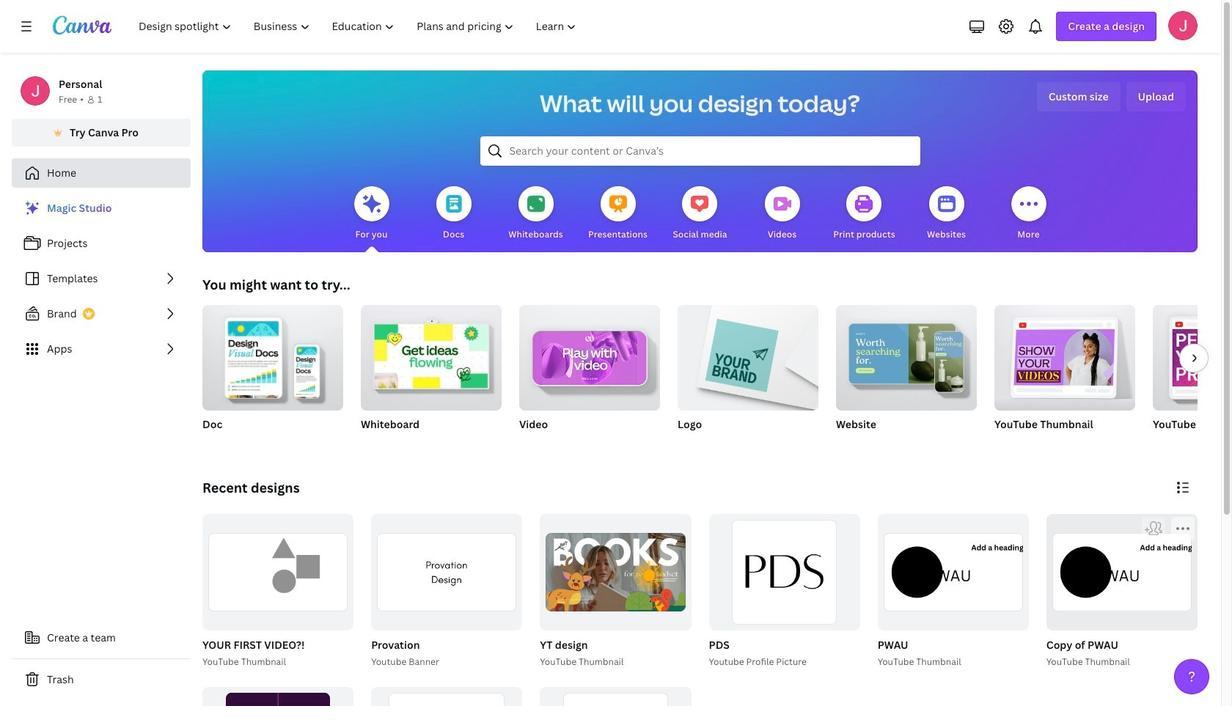 Task type: locate. For each thing, give the bounding box(es) containing it.
Search search field
[[510, 137, 891, 165]]

list
[[12, 194, 191, 364]]

top level navigation element
[[129, 12, 589, 41]]

None search field
[[480, 136, 920, 166]]

group
[[202, 299, 343, 450], [202, 299, 343, 411], [361, 299, 502, 450], [361, 299, 502, 411], [519, 299, 660, 450], [519, 299, 660, 411], [678, 299, 819, 450], [678, 299, 819, 411], [836, 305, 977, 450], [836, 305, 977, 411], [995, 305, 1136, 450], [1153, 305, 1233, 450], [200, 514, 354, 670], [202, 514, 354, 631], [368, 514, 523, 670], [371, 514, 523, 631], [537, 514, 691, 670], [540, 514, 691, 631], [706, 514, 860, 670], [709, 514, 860, 631], [875, 514, 1029, 670], [1044, 514, 1198, 670], [1047, 514, 1198, 631], [202, 687, 354, 706], [371, 687, 523, 706], [540, 687, 691, 706]]



Task type: describe. For each thing, give the bounding box(es) containing it.
james peterson image
[[1169, 11, 1198, 40]]



Task type: vqa. For each thing, say whether or not it's contained in the screenshot.
the rightmost ×
no



